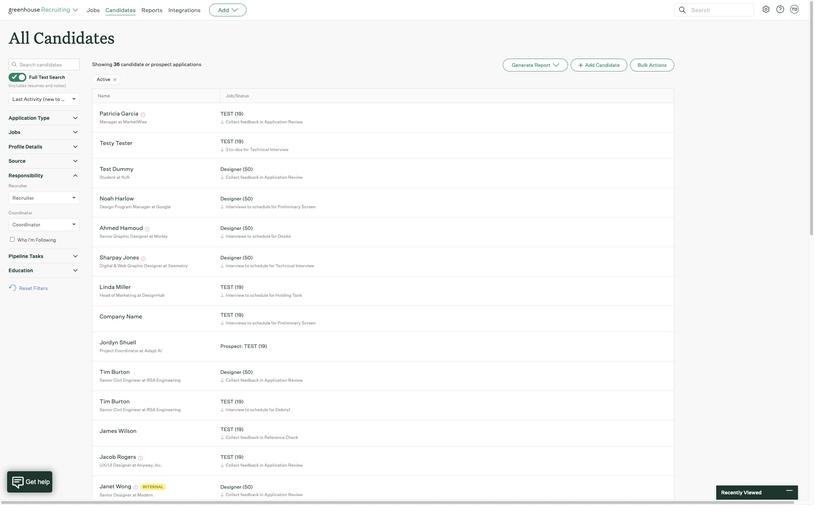 Task type: describe. For each thing, give the bounding box(es) containing it.
civil for designer (50)
[[114, 378, 122, 383]]

checkmark image
[[12, 74, 17, 79]]

full text search (includes resumes and notes)
[[9, 74, 66, 88]]

3 review from the top
[[288, 378, 303, 383]]

reset filters button
[[9, 282, 51, 295]]

tim burton senior civil engineer at rsa engineering for test
[[100, 398, 181, 413]]

feedback for manager at marketwise
[[241, 119, 259, 125]]

tank
[[292, 293, 302, 298]]

collect for senior civil engineer at rsa engineering
[[226, 378, 240, 383]]

tim for designer
[[100, 369, 110, 376]]

company
[[100, 313, 125, 320]]

civil for test (19)
[[114, 407, 122, 413]]

last activity (new to old)
[[12, 96, 70, 102]]

responsibility
[[9, 172, 43, 179]]

burton for test
[[111, 398, 130, 405]]

feedback for senior civil engineer at rsa engineering
[[241, 378, 259, 383]]

hamoud
[[120, 225, 143, 232]]

noah harlow link
[[100, 195, 134, 203]]

digital
[[100, 263, 113, 269]]

add button
[[209, 4, 247, 16]]

jordyn shuell project coordinator at adept ai
[[100, 339, 162, 354]]

3 collect feedback in application review link from the top
[[219, 377, 305, 384]]

jacob rogers has been in application review for more than 5 days image
[[137, 457, 144, 461]]

showing 36 candidate or prospect applications
[[92, 61, 201, 67]]

designer inside designer (50) interviews to schedule for onsite
[[220, 225, 242, 231]]

morley
[[154, 234, 168, 239]]

ux/ui designer at anyway, inc.
[[100, 463, 162, 468]]

james
[[100, 428, 117, 435]]

for for designer (50) interviews to schedule for onsite
[[271, 234, 277, 239]]

jordyn shuell link
[[100, 339, 136, 347]]

(50) for senior designer at modern
[[243, 484, 253, 490]]

collect feedback in application review link for patricia garcia
[[219, 118, 305, 125]]

text
[[38, 74, 48, 80]]

sharpay jones has been in technical interview for more than 14 days image
[[140, 257, 147, 261]]

onsite
[[278, 234, 291, 239]]

to for designer (50) interviews to schedule for onsite
[[247, 234, 252, 239]]

test (19) collect feedback in application review for jacob rogers
[[220, 455, 303, 468]]

janet wong
[[100, 483, 131, 490]]

review for janet wong
[[288, 493, 303, 498]]

senior designer at modern
[[100, 493, 153, 498]]

to-
[[229, 147, 235, 152]]

of
[[111, 293, 115, 298]]

harlow
[[115, 195, 134, 202]]

interviews to schedule for preliminary screen link for (19)
[[219, 320, 318, 327]]

reset filters
[[19, 285, 48, 291]]

1 vertical spatial recruiter
[[12, 195, 34, 201]]

linda
[[100, 284, 115, 291]]

td button
[[791, 5, 799, 14]]

holding
[[276, 293, 291, 298]]

testy
[[100, 140, 114, 147]]

designhub
[[142, 293, 165, 298]]

actions
[[649, 62, 667, 68]]

marketwise
[[123, 119, 147, 125]]

greenhouse recruiting image
[[9, 6, 73, 14]]

sharpay jones link
[[100, 254, 139, 262]]

at inside the jordyn shuell project coordinator at adept ai
[[140, 348, 144, 354]]

collect for ux/ui designer at anyway, inc.
[[226, 463, 240, 468]]

in for senior civil engineer at rsa engineering
[[260, 378, 264, 383]]

feedback for ux/ui designer at anyway, inc.
[[241, 463, 259, 468]]

tasks
[[29, 253, 43, 259]]

candidate
[[121, 61, 144, 67]]

interview inside the "test (19) 3 to-dos for technical interview"
[[270, 147, 289, 152]]

screen for (19)
[[302, 321, 316, 326]]

td button
[[789, 4, 801, 15]]

add candidate
[[585, 62, 620, 68]]

designer (50) interviews to schedule for onsite
[[220, 225, 291, 239]]

last
[[12, 96, 23, 102]]

1 vertical spatial graphic
[[128, 263, 143, 269]]

2 review from the top
[[288, 175, 303, 180]]

pipeline
[[9, 253, 28, 259]]

patricia garcia link
[[100, 110, 138, 118]]

feedback for senior designer at modern
[[241, 493, 259, 498]]

collect for student at n/a
[[226, 175, 240, 180]]

ahmed hamoud
[[100, 225, 143, 232]]

interview to schedule for debrief link
[[219, 407, 292, 413]]

activity
[[24, 96, 42, 102]]

designer (50) interview to schedule for technical interview
[[220, 255, 314, 269]]

for for designer (50) interviews to schedule for preliminary screen
[[271, 204, 277, 210]]

job/status
[[226, 93, 249, 99]]

Search text field
[[690, 5, 748, 15]]

at inside test dummy student at n/a
[[117, 175, 121, 180]]

(new
[[43, 96, 54, 102]]

tim burton link for test
[[100, 398, 130, 407]]

for for test (19) interview to schedule for debrief
[[269, 407, 275, 413]]

collect for senior designer at modern
[[226, 493, 240, 498]]

pipeline tasks
[[9, 253, 43, 259]]

shuell
[[120, 339, 136, 346]]

in for manager at marketwise
[[260, 119, 264, 125]]

4 senior from the top
[[100, 493, 113, 498]]

dummy
[[112, 166, 133, 173]]

inc.
[[155, 463, 162, 468]]

3
[[226, 147, 228, 152]]

all
[[9, 27, 30, 48]]

recruiter element
[[9, 183, 80, 209]]

(50) for senior civil engineer at rsa engineering
[[243, 369, 253, 376]]

interview to schedule for holding tank link
[[219, 292, 304, 299]]

ai
[[158, 348, 162, 354]]

janet wong link
[[100, 483, 131, 492]]

i'm
[[28, 237, 35, 243]]

in inside test (19) collect feedback in reference check
[[260, 435, 264, 440]]

0 horizontal spatial name
[[98, 93, 110, 99]]

feedback for student at n/a
[[241, 175, 259, 180]]

applications
[[173, 61, 201, 67]]

review for patricia garcia
[[288, 119, 303, 125]]

miller
[[116, 284, 131, 291]]

testy tester
[[100, 140, 133, 147]]

add candidate link
[[571, 59, 628, 72]]

test (19) collect feedback in reference check
[[220, 427, 298, 440]]

recently viewed
[[722, 490, 762, 496]]

manager inside noah harlow design program manager at google
[[133, 204, 151, 210]]

tim burton senior civil engineer at rsa engineering for designer
[[100, 369, 181, 383]]

application for ux/ui designer at anyway, inc.
[[265, 463, 287, 468]]

(19) for the 3 to-dos for technical interview link
[[235, 139, 244, 145]]

garcia
[[121, 110, 138, 117]]

(includes
[[9, 83, 27, 88]]

patricia
[[100, 110, 120, 117]]

2 senior from the top
[[100, 378, 113, 383]]

viewed
[[744, 490, 762, 496]]

collect for manager at marketwise
[[226, 119, 240, 125]]

(19) for patricia garcia's collect feedback in application review link
[[235, 111, 244, 117]]

screen for (50)
[[302, 204, 316, 210]]

jones
[[123, 254, 139, 261]]

dos
[[235, 147, 243, 152]]

sharpay
[[100, 254, 122, 261]]

preliminary for (50)
[[278, 204, 301, 210]]

who i'm following
[[17, 237, 56, 243]]

rsa for designer (50)
[[147, 378, 156, 383]]

schedule for designer (50) interviews to schedule for onsite
[[252, 234, 271, 239]]

project
[[100, 348, 114, 354]]

add for add candidate
[[585, 62, 595, 68]]

(19) for collect feedback in application review link for jacob rogers
[[235, 455, 244, 461]]

0 vertical spatial graphic
[[114, 234, 129, 239]]

all candidates
[[9, 27, 115, 48]]

test for collect feedback in reference check link
[[220, 427, 234, 433]]

student
[[100, 175, 116, 180]]

0 vertical spatial candidates
[[106, 6, 136, 14]]

configure image
[[762, 5, 771, 14]]

0 horizontal spatial jobs
[[9, 129, 20, 135]]

testy tester link
[[100, 140, 133, 148]]

test for patricia garcia's collect feedback in application review link
[[220, 111, 234, 117]]

test for collect feedback in application review link for jacob rogers
[[220, 455, 234, 461]]

test for the 3 to-dos for technical interview link
[[220, 139, 234, 145]]

ahmed hamoud link
[[100, 225, 143, 233]]

interview for test (19) interview to schedule for debrief
[[226, 407, 244, 413]]

Who I'm Following checkbox
[[10, 237, 15, 242]]

recently
[[722, 490, 743, 496]]

1 senior from the top
[[100, 234, 113, 239]]

bulk actions link
[[630, 59, 675, 72]]

test dummy student at n/a
[[100, 166, 133, 180]]

in for ux/ui designer at anyway, inc.
[[260, 463, 264, 468]]

to for test (19) interview to schedule for debrief
[[245, 407, 249, 413]]

wong
[[116, 483, 131, 490]]

engineer for designer (50)
[[123, 378, 141, 383]]

to for test (19) interview to schedule for holding tank
[[245, 293, 249, 298]]



Task type: locate. For each thing, give the bounding box(es) containing it.
4 feedback from the top
[[241, 435, 259, 440]]

engineer up wilson
[[123, 407, 141, 413]]

(19) for the interview to schedule for holding tank link
[[235, 284, 244, 291]]

preliminary
[[278, 204, 301, 210], [278, 321, 301, 326]]

(50) inside designer (50) interviews to schedule for preliminary screen
[[243, 196, 253, 202]]

0 horizontal spatial add
[[218, 6, 229, 14]]

for inside test (19) interview to schedule for debrief
[[269, 407, 275, 413]]

candidates down jobs link
[[33, 27, 115, 48]]

for for designer (50) interview to schedule for technical interview
[[269, 263, 275, 269]]

designer inside 'designer (50) interview to schedule for technical interview'
[[220, 255, 242, 261]]

feedback
[[241, 119, 259, 125], [241, 175, 259, 180], [241, 378, 259, 383], [241, 435, 259, 440], [241, 463, 259, 468], [241, 493, 259, 498]]

2 vertical spatial designer (50) collect feedback in application review
[[220, 484, 303, 498]]

at inside noah harlow design program manager at google
[[152, 204, 155, 210]]

interviews for designer (50) interviews to schedule for onsite
[[226, 234, 247, 239]]

to up the test (19) interviews to schedule for preliminary screen
[[245, 293, 249, 298]]

engineer down the jordyn shuell project coordinator at adept ai
[[123, 378, 141, 383]]

(50) inside designer (50) interviews to schedule for onsite
[[243, 225, 253, 231]]

test dummy link
[[100, 166, 133, 174]]

tim burton link up the james wilson
[[100, 398, 130, 407]]

test inside test (19) collect feedback in reference check
[[220, 427, 234, 433]]

0 vertical spatial coordinator
[[9, 210, 32, 216]]

civil up the james wilson
[[114, 407, 122, 413]]

debrief
[[276, 407, 290, 413]]

0 vertical spatial preliminary
[[278, 204, 301, 210]]

showing
[[92, 61, 112, 67]]

tim burton senior civil engineer at rsa engineering up wilson
[[100, 398, 181, 413]]

interview for test (19) interview to schedule for holding tank
[[226, 293, 244, 298]]

0 vertical spatial civil
[[114, 378, 122, 383]]

2 in from the top
[[260, 175, 264, 180]]

generate
[[512, 62, 534, 68]]

to inside the test (19) interviews to schedule for preliminary screen
[[247, 321, 252, 326]]

for left onsite
[[271, 234, 277, 239]]

2 tim burton link from the top
[[100, 398, 130, 407]]

1 vertical spatial preliminary
[[278, 321, 301, 326]]

for inside designer (50) interviews to schedule for preliminary screen
[[271, 204, 277, 210]]

review
[[288, 119, 303, 125], [288, 175, 303, 180], [288, 378, 303, 383], [288, 463, 303, 468], [288, 493, 303, 498]]

to for last activity (new to old)
[[55, 96, 60, 102]]

(19) up interview to schedule for debrief link
[[235, 399, 244, 405]]

test inside the "test (19) 3 to-dos for technical interview"
[[220, 139, 234, 145]]

schedule for test (19) interview to schedule for holding tank
[[250, 293, 268, 298]]

interviews to schedule for preliminary screen link
[[219, 204, 318, 210], [219, 320, 318, 327]]

1 vertical spatial screen
[[302, 321, 316, 326]]

technical right dos
[[250, 147, 269, 152]]

preliminary inside the test (19) interviews to schedule for preliminary screen
[[278, 321, 301, 326]]

application for student at n/a
[[265, 175, 287, 180]]

1 vertical spatial rsa
[[147, 407, 156, 413]]

1 vertical spatial name
[[126, 313, 142, 320]]

(19) for collect feedback in reference check link
[[235, 427, 244, 433]]

digital & web graphic designer at xeometry
[[100, 263, 188, 269]]

add for add
[[218, 6, 229, 14]]

test inside test (19) interview to schedule for debrief
[[220, 399, 234, 405]]

generate report
[[512, 62, 551, 68]]

senior down ahmed
[[100, 234, 113, 239]]

1 vertical spatial candidates
[[33, 27, 115, 48]]

schedule inside test (19) interview to schedule for holding tank
[[250, 293, 268, 298]]

interviews inside the test (19) interviews to schedule for preliminary screen
[[226, 321, 247, 326]]

tim burton link
[[100, 369, 130, 377], [100, 398, 130, 407]]

schedule inside designer (50) interviews to schedule for onsite
[[252, 234, 271, 239]]

designer (50) collect feedback in application review
[[220, 166, 303, 180], [220, 369, 303, 383], [220, 484, 303, 498]]

1 vertical spatial engineer
[[123, 407, 141, 413]]

1 feedback from the top
[[241, 119, 259, 125]]

screen inside designer (50) interviews to schedule for preliminary screen
[[302, 204, 316, 210]]

collect feedback in application review link for janet wong
[[219, 492, 305, 499]]

preliminary for (19)
[[278, 321, 301, 326]]

(19) up dos
[[235, 139, 244, 145]]

interview inside test (19) interview to schedule for holding tank
[[226, 293, 244, 298]]

0 vertical spatial interviews
[[226, 204, 247, 210]]

0 vertical spatial screen
[[302, 204, 316, 210]]

0 vertical spatial test (19) collect feedback in application review
[[220, 111, 303, 125]]

schedule down the interview to schedule for holding tank link
[[252, 321, 271, 326]]

to inside test (19) interview to schedule for holding tank
[[245, 293, 249, 298]]

review for jacob rogers
[[288, 463, 303, 468]]

2 vertical spatial coordinator
[[115, 348, 139, 354]]

schedule inside the test (19) interviews to schedule for preliminary screen
[[252, 321, 271, 326]]

schedule for test (19) interviews to schedule for preliminary screen
[[252, 321, 271, 326]]

test inside the test (19) interviews to schedule for preliminary screen
[[220, 312, 234, 318]]

for inside the test (19) interviews to schedule for preliminary screen
[[271, 321, 277, 326]]

in for senior designer at modern
[[260, 493, 264, 498]]

technical inside 'designer (50) interview to schedule for technical interview'
[[276, 263, 295, 269]]

to for designer (50) interview to schedule for technical interview
[[245, 263, 249, 269]]

tim up james
[[100, 398, 110, 405]]

interviews inside designer (50) interviews to schedule for onsite
[[226, 234, 247, 239]]

to for test (19) interviews to schedule for preliminary screen
[[247, 321, 252, 326]]

to left old)
[[55, 96, 60, 102]]

xeometry
[[168, 263, 188, 269]]

civil down project
[[114, 378, 122, 383]]

web
[[118, 263, 127, 269]]

civil
[[114, 378, 122, 383], [114, 407, 122, 413]]

designer
[[220, 166, 242, 172], [220, 196, 242, 202], [220, 225, 242, 231], [130, 234, 148, 239], [220, 255, 242, 261], [144, 263, 162, 269], [220, 369, 242, 376], [113, 463, 131, 468], [220, 484, 242, 490], [114, 493, 132, 498]]

manager down patricia
[[100, 119, 117, 125]]

to up 'designer (50) interview to schedule for technical interview'
[[247, 234, 252, 239]]

interviews for test (19) interviews to schedule for preliminary screen
[[226, 321, 247, 326]]

burton for designer
[[111, 369, 130, 376]]

1 vertical spatial civil
[[114, 407, 122, 413]]

ahmed hamoud has been in onsite for more than 21 days image
[[144, 228, 151, 232]]

td
[[792, 7, 798, 12]]

for inside test (19) interview to schedule for holding tank
[[269, 293, 275, 298]]

test (19) interview to schedule for holding tank
[[220, 284, 302, 298]]

designer (50) collect feedback in application review for burton
[[220, 369, 303, 383]]

0 vertical spatial tim
[[100, 369, 110, 376]]

to inside designer (50) interviews to schedule for preliminary screen
[[247, 204, 252, 210]]

test (19) collect feedback in application review
[[220, 111, 303, 125], [220, 455, 303, 468]]

test
[[220, 111, 234, 117], [220, 139, 234, 145], [220, 284, 234, 291], [220, 312, 234, 318], [244, 343, 257, 349], [220, 399, 234, 405], [220, 427, 234, 433], [220, 455, 234, 461]]

2 rsa from the top
[[147, 407, 156, 413]]

2 engineer from the top
[[123, 407, 141, 413]]

engineering for test (19)
[[157, 407, 181, 413]]

(50) for senior graphic designer at morley
[[243, 225, 253, 231]]

senior down janet
[[100, 493, 113, 498]]

(19) down job/status
[[235, 111, 244, 117]]

schedule left the holding
[[250, 293, 268, 298]]

to inside designer (50) interviews to schedule for onsite
[[247, 234, 252, 239]]

2 collect from the top
[[226, 175, 240, 180]]

schedule left onsite
[[252, 234, 271, 239]]

preliminary up onsite
[[278, 204, 301, 210]]

candidates link
[[106, 6, 136, 14]]

for up designer (50) interviews to schedule for onsite
[[271, 204, 277, 210]]

(50) for student at n/a
[[243, 166, 253, 172]]

1 vertical spatial burton
[[111, 398, 130, 405]]

senior up james
[[100, 407, 113, 413]]

test inside test (19) interview to schedule for holding tank
[[220, 284, 234, 291]]

(50) for design program manager at google
[[243, 196, 253, 202]]

prospect:
[[220, 343, 243, 349]]

to
[[55, 96, 60, 102], [247, 204, 252, 210], [247, 234, 252, 239], [245, 263, 249, 269], [245, 293, 249, 298], [247, 321, 252, 326], [245, 407, 249, 413]]

to inside test (19) interview to schedule for debrief
[[245, 407, 249, 413]]

name down the "active"
[[98, 93, 110, 99]]

1 vertical spatial interviews
[[226, 234, 247, 239]]

janet wong has been in application review for more than 5 days image
[[133, 486, 139, 490]]

1 preliminary from the top
[[278, 204, 301, 210]]

(19) down the test (19) interviews to schedule for preliminary screen
[[258, 343, 267, 349]]

0 vertical spatial name
[[98, 93, 110, 99]]

test (19) collect feedback in application review for patricia garcia
[[220, 111, 303, 125]]

1 test (19) collect feedback in application review from the top
[[220, 111, 303, 125]]

sharpay jones
[[100, 254, 139, 261]]

2 vertical spatial interviews
[[226, 321, 247, 326]]

at inside 'linda miller head of marketing at designhub'
[[137, 293, 141, 298]]

1 vertical spatial designer (50) collect feedback in application review
[[220, 369, 303, 383]]

company name link
[[100, 313, 142, 321]]

application
[[9, 115, 36, 121], [265, 119, 287, 125], [265, 175, 287, 180], [265, 378, 287, 383], [265, 463, 287, 468], [265, 493, 287, 498]]

6 (50) from the top
[[243, 484, 253, 490]]

in
[[260, 119, 264, 125], [260, 175, 264, 180], [260, 378, 264, 383], [260, 435, 264, 440], [260, 463, 264, 468], [260, 493, 264, 498]]

bulk
[[638, 62, 648, 68]]

full
[[29, 74, 37, 80]]

integrations link
[[168, 6, 201, 14]]

report
[[535, 62, 551, 68]]

collect feedback in application review link
[[219, 118, 305, 125], [219, 174, 305, 181], [219, 377, 305, 384], [219, 462, 305, 469], [219, 492, 305, 499]]

program
[[115, 204, 132, 210]]

2 collect feedback in application review link from the top
[[219, 174, 305, 181]]

for inside 'designer (50) interview to schedule for technical interview'
[[269, 263, 275, 269]]

jobs left candidates link on the top of the page
[[87, 6, 100, 14]]

2 feedback from the top
[[241, 175, 259, 180]]

0 vertical spatial tim burton link
[[100, 369, 130, 377]]

0 vertical spatial jobs
[[87, 6, 100, 14]]

test (19) interview to schedule for debrief
[[220, 399, 290, 413]]

interview for designer (50) interview to schedule for technical interview
[[226, 263, 244, 269]]

technical for (50)
[[276, 263, 295, 269]]

1 engineering from the top
[[157, 378, 181, 383]]

graphic down 'jones' in the bottom of the page
[[128, 263, 143, 269]]

for up test (19) interview to schedule for holding tank
[[269, 263, 275, 269]]

2 screen from the top
[[302, 321, 316, 326]]

notes)
[[54, 83, 66, 88]]

(19) down the interview to schedule for holding tank link
[[235, 312, 244, 318]]

1 vertical spatial technical
[[276, 263, 295, 269]]

0 vertical spatial designer (50) collect feedback in application review
[[220, 166, 303, 180]]

marketing
[[116, 293, 136, 298]]

(19) down collect feedback in reference check link
[[235, 455, 244, 461]]

5 feedback from the top
[[241, 463, 259, 468]]

2 designer (50) collect feedback in application review from the top
[[220, 369, 303, 383]]

schedule for designer (50) interviews to schedule for preliminary screen
[[252, 204, 271, 210]]

for for test (19) interview to schedule for holding tank
[[269, 293, 275, 298]]

to for designer (50) interviews to schedule for preliminary screen
[[247, 204, 252, 210]]

1 vertical spatial add
[[585, 62, 595, 68]]

candidates
[[106, 6, 136, 14], [33, 27, 115, 48]]

(19) inside test (19) collect feedback in reference check
[[235, 427, 244, 433]]

1 vertical spatial jobs
[[9, 129, 20, 135]]

3 feedback from the top
[[241, 378, 259, 383]]

2 tim from the top
[[100, 398, 110, 405]]

1 horizontal spatial manager
[[133, 204, 151, 210]]

1 interviews to schedule for preliminary screen link from the top
[[219, 204, 318, 210]]

candidate
[[596, 62, 620, 68]]

for inside the "test (19) 3 to-dos for technical interview"
[[244, 147, 249, 152]]

3 senior from the top
[[100, 407, 113, 413]]

tim down project
[[100, 369, 110, 376]]

0 vertical spatial manager
[[100, 119, 117, 125]]

for for test (19) 3 to-dos for technical interview
[[244, 147, 249, 152]]

to up test (19) interview to schedule for holding tank
[[245, 263, 249, 269]]

test (19) collect feedback in application review down collect feedback in reference check link
[[220, 455, 303, 468]]

tim for test
[[100, 398, 110, 405]]

collect feedback in application review link for jacob rogers
[[219, 462, 305, 469]]

education
[[9, 268, 33, 274]]

1 vertical spatial tim burton senior civil engineer at rsa engineering
[[100, 398, 181, 413]]

reports link
[[141, 6, 163, 14]]

old)
[[61, 96, 70, 102]]

collect feedback in reference check link
[[219, 434, 300, 441]]

schedule inside 'designer (50) interview to schedule for technical interview'
[[250, 263, 268, 269]]

2 preliminary from the top
[[278, 321, 301, 326]]

test for interview to schedule for debrief link
[[220, 399, 234, 405]]

prospect
[[151, 61, 172, 67]]

2 interviews from the top
[[226, 234, 247, 239]]

1 vertical spatial test (19) collect feedback in application review
[[220, 455, 303, 468]]

2 test (19) collect feedback in application review from the top
[[220, 455, 303, 468]]

for down the holding
[[271, 321, 277, 326]]

&
[[114, 263, 117, 269]]

application for senior civil engineer at rsa engineering
[[265, 378, 287, 383]]

feedback inside test (19) collect feedback in reference check
[[241, 435, 259, 440]]

details
[[25, 144, 42, 150]]

0 vertical spatial rsa
[[147, 378, 156, 383]]

designer (50) interviews to schedule for preliminary screen
[[220, 196, 316, 210]]

1 vertical spatial tim burton link
[[100, 398, 130, 407]]

name
[[98, 93, 110, 99], [126, 313, 142, 320]]

rsa for test (19)
[[147, 407, 156, 413]]

schedule up test (19) collect feedback in reference check
[[250, 407, 268, 413]]

tim burton senior civil engineer at rsa engineering down adept
[[100, 369, 181, 383]]

5 review from the top
[[288, 493, 303, 498]]

burton down project
[[111, 369, 130, 376]]

designer inside designer (50) interviews to schedule for preliminary screen
[[220, 196, 242, 202]]

adept
[[145, 348, 157, 354]]

1 vertical spatial manager
[[133, 204, 151, 210]]

patricia garcia has been in application review for more than 5 days image
[[140, 113, 146, 117]]

for left the holding
[[269, 293, 275, 298]]

graphic
[[114, 234, 129, 239], [128, 263, 143, 269]]

for left debrief
[[269, 407, 275, 413]]

application for senior designer at modern
[[265, 493, 287, 498]]

2 burton from the top
[[111, 398, 130, 405]]

1 tim burton senior civil engineer at rsa engineering from the top
[[100, 369, 181, 383]]

4 collect from the top
[[226, 435, 240, 440]]

1 designer (50) collect feedback in application review from the top
[[220, 166, 303, 180]]

(19) for interview to schedule for debrief link
[[235, 399, 244, 405]]

1 interviews from the top
[[226, 204, 247, 210]]

interview inside test (19) interview to schedule for debrief
[[226, 407, 244, 413]]

coordinator inside the jordyn shuell project coordinator at adept ai
[[115, 348, 139, 354]]

preliminary down the holding
[[278, 321, 301, 326]]

janet
[[100, 483, 115, 490]]

2 tim burton senior civil engineer at rsa engineering from the top
[[100, 398, 181, 413]]

2 engineering from the top
[[157, 407, 181, 413]]

engineering for designer (50)
[[157, 378, 181, 383]]

head
[[100, 293, 110, 298]]

(50) for digital & web graphic designer at xeometry
[[243, 255, 253, 261]]

3 interviews from the top
[[226, 321, 247, 326]]

add inside popup button
[[218, 6, 229, 14]]

Search candidates field
[[9, 59, 80, 71]]

4 in from the top
[[260, 435, 264, 440]]

or
[[145, 61, 150, 67]]

(19) up the interview to schedule for holding tank link
[[235, 284, 244, 291]]

for for test (19) interviews to schedule for preliminary screen
[[271, 321, 277, 326]]

3 collect from the top
[[226, 378, 240, 383]]

candidate reports are now available! apply filters and select "view in app" element
[[503, 59, 568, 72]]

technical inside the "test (19) 3 to-dos for technical interview"
[[250, 147, 269, 152]]

to inside 'designer (50) interview to schedule for technical interview'
[[245, 263, 249, 269]]

schedule inside designer (50) interviews to schedule for preliminary screen
[[252, 204, 271, 210]]

0 vertical spatial burton
[[111, 369, 130, 376]]

to up designer (50) interviews to schedule for onsite
[[247, 204, 252, 210]]

in for student at n/a
[[260, 175, 264, 180]]

1 vertical spatial tim
[[100, 398, 110, 405]]

application for manager at marketwise
[[265, 119, 287, 125]]

0 vertical spatial technical
[[250, 147, 269, 152]]

schedule up test (19) interview to schedule for holding tank
[[250, 263, 268, 269]]

1 tim burton link from the top
[[100, 369, 130, 377]]

1 horizontal spatial add
[[585, 62, 595, 68]]

(19) for interviews to schedule for preliminary screen link associated with (19)
[[235, 312, 244, 318]]

collect inside test (19) collect feedback in reference check
[[226, 435, 240, 440]]

schedule for designer (50) interview to schedule for technical interview
[[250, 263, 268, 269]]

1 burton from the top
[[111, 369, 130, 376]]

james wilson
[[100, 428, 137, 435]]

search
[[49, 74, 65, 80]]

(19) inside test (19) interview to schedule for debrief
[[235, 399, 244, 405]]

1 collect from the top
[[226, 119, 240, 125]]

4 (50) from the top
[[243, 255, 253, 261]]

preliminary inside designer (50) interviews to schedule for preliminary screen
[[278, 204, 301, 210]]

check
[[286, 435, 298, 440]]

application type
[[9, 115, 50, 121]]

profile details
[[9, 144, 42, 150]]

6 in from the top
[[260, 493, 264, 498]]

coordinator element
[[9, 209, 80, 236]]

test for the interview to schedule for holding tank link
[[220, 284, 234, 291]]

for right dos
[[244, 147, 249, 152]]

1 screen from the top
[[302, 204, 316, 210]]

interview to schedule for technical interview link
[[219, 263, 316, 269]]

for inside designer (50) interviews to schedule for onsite
[[271, 234, 277, 239]]

last activity (new to old) option
[[12, 96, 70, 102]]

candidates right jobs link
[[106, 6, 136, 14]]

0 vertical spatial recruiter
[[9, 183, 27, 189]]

burton up the james wilson
[[111, 398, 130, 405]]

3 in from the top
[[260, 378, 264, 383]]

1 engineer from the top
[[123, 378, 141, 383]]

(19) inside the "test (19) 3 to-dos for technical interview"
[[235, 139, 244, 145]]

1 review from the top
[[288, 119, 303, 125]]

(50) inside 'designer (50) interview to schedule for technical interview'
[[243, 255, 253, 261]]

resumes
[[28, 83, 44, 88]]

screen
[[302, 204, 316, 210], [302, 321, 316, 326]]

1 horizontal spatial name
[[126, 313, 142, 320]]

4 review from the top
[[288, 463, 303, 468]]

0 vertical spatial engineering
[[157, 378, 181, 383]]

generate report button
[[503, 59, 568, 72]]

interviews to schedule for preliminary screen link up designer (50) interviews to schedule for onsite
[[219, 204, 318, 210]]

5 (50) from the top
[[243, 369, 253, 376]]

schedule
[[252, 204, 271, 210], [252, 234, 271, 239], [250, 263, 268, 269], [250, 293, 268, 298], [252, 321, 271, 326], [250, 407, 268, 413]]

schedule up designer (50) interviews to schedule for onsite
[[252, 204, 271, 210]]

2 interviews to schedule for preliminary screen link from the top
[[219, 320, 318, 327]]

5 collect feedback in application review link from the top
[[219, 492, 305, 499]]

tim burton link for designer
[[100, 369, 130, 377]]

2 (50) from the top
[[243, 196, 253, 202]]

jobs link
[[87, 6, 100, 14]]

1 civil from the top
[[114, 378, 122, 383]]

1 vertical spatial coordinator
[[12, 222, 40, 228]]

screen inside the test (19) interviews to schedule for preliminary screen
[[302, 321, 316, 326]]

5 in from the top
[[260, 463, 264, 468]]

1 in from the top
[[260, 119, 264, 125]]

google
[[156, 204, 171, 210]]

schedule inside test (19) interview to schedule for debrief
[[250, 407, 268, 413]]

tester
[[116, 140, 133, 147]]

0 vertical spatial interviews to schedule for preliminary screen link
[[219, 204, 318, 210]]

(19) up collect feedback in reference check link
[[235, 427, 244, 433]]

interviews to schedule for preliminary screen link for (50)
[[219, 204, 318, 210]]

0 horizontal spatial manager
[[100, 119, 117, 125]]

0 vertical spatial engineer
[[123, 378, 141, 383]]

(19) inside test (19) interview to schedule for holding tank
[[235, 284, 244, 291]]

tim burton link down project
[[100, 369, 130, 377]]

(19) inside the test (19) interviews to schedule for preliminary screen
[[235, 312, 244, 318]]

jobs up profile
[[9, 129, 20, 135]]

interviews inside designer (50) interviews to schedule for preliminary screen
[[226, 204, 247, 210]]

interviews for designer (50) interviews to schedule for preliminary screen
[[226, 204, 247, 210]]

interviews to schedule for preliminary screen link down the interview to schedule for holding tank link
[[219, 320, 318, 327]]

to up test (19) collect feedback in reference check
[[245, 407, 249, 413]]

6 feedback from the top
[[241, 493, 259, 498]]

engineer for test (19)
[[123, 407, 141, 413]]

jordyn
[[100, 339, 118, 346]]

manager right program
[[133, 204, 151, 210]]

jobs
[[87, 6, 100, 14], [9, 129, 20, 135]]

source
[[9, 158, 26, 164]]

active
[[97, 77, 110, 82]]

schedule for test (19) interview to schedule for debrief
[[250, 407, 268, 413]]

0 horizontal spatial technical
[[250, 147, 269, 152]]

5 collect from the top
[[226, 463, 240, 468]]

1 vertical spatial interviews to schedule for preliminary screen link
[[219, 320, 318, 327]]

3 (50) from the top
[[243, 225, 253, 231]]

technical down onsite
[[276, 263, 295, 269]]

recruiter
[[9, 183, 27, 189], [12, 195, 34, 201]]

n/a
[[121, 175, 130, 180]]

1 rsa from the top
[[147, 378, 156, 383]]

ux/ui
[[100, 463, 112, 468]]

name right 'company'
[[126, 313, 142, 320]]

to up prospect: test (19)
[[247, 321, 252, 326]]

0 vertical spatial tim burton senior civil engineer at rsa engineering
[[100, 369, 181, 383]]

technical for (19)
[[250, 147, 269, 152]]

1 horizontal spatial technical
[[276, 263, 295, 269]]

senior down project
[[100, 378, 113, 383]]

1 collect feedback in application review link from the top
[[219, 118, 305, 125]]

engineering
[[157, 378, 181, 383], [157, 407, 181, 413]]

1 (50) from the top
[[243, 166, 253, 172]]

designer (50) collect feedback in application review for dummy
[[220, 166, 303, 180]]

0 vertical spatial add
[[218, 6, 229, 14]]

6 collect from the top
[[226, 493, 240, 498]]

4 collect feedback in application review link from the top
[[219, 462, 305, 469]]

1 horizontal spatial jobs
[[87, 6, 100, 14]]

test (19) collect feedback in application review up the "test (19) 3 to-dos for technical interview"
[[220, 111, 303, 125]]

3 designer (50) collect feedback in application review from the top
[[220, 484, 303, 498]]

1 vertical spatial engineering
[[157, 407, 181, 413]]

2 civil from the top
[[114, 407, 122, 413]]

graphic down ahmed hamoud 'link'
[[114, 234, 129, 239]]

1 tim from the top
[[100, 369, 110, 376]]

coordinator
[[9, 210, 32, 216], [12, 222, 40, 228], [115, 348, 139, 354]]



Task type: vqa. For each thing, say whether or not it's contained in the screenshot.
THU 11/2
no



